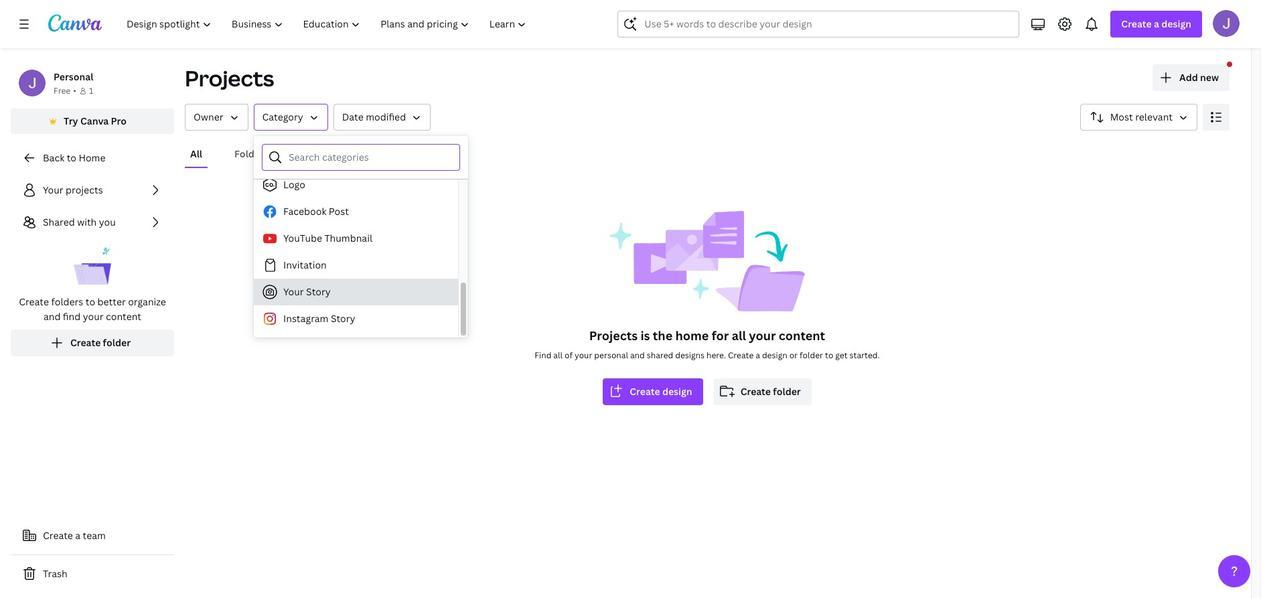 Task type: vqa. For each thing, say whether or not it's contained in the screenshot.
trash Link
yes



Task type: describe. For each thing, give the bounding box(es) containing it.
create folder for create folder button to the top
[[70, 336, 131, 349]]

0 vertical spatial all
[[732, 328, 746, 344]]

0 vertical spatial create folder button
[[11, 330, 174, 356]]

or
[[789, 350, 798, 361]]

free
[[54, 85, 70, 96]]

team
[[83, 529, 106, 542]]

date
[[342, 111, 364, 123]]

top level navigation element
[[118, 11, 538, 38]]

your story button
[[254, 279, 458, 305]]

home
[[675, 328, 709, 344]]

your for your projects
[[43, 184, 63, 196]]

find
[[535, 350, 552, 361]]

shared
[[647, 350, 673, 361]]

folders
[[51, 295, 83, 308]]

thumbnail
[[324, 232, 372, 244]]

content inside projects is the home for all your content find all of your personal and shared designs here. create a design or folder to get started.
[[779, 328, 825, 344]]

design inside projects is the home for all your content find all of your personal and shared designs here. create a design or folder to get started.
[[762, 350, 788, 361]]

facebook post
[[283, 205, 349, 218]]

instagram story button
[[254, 305, 458, 332]]

instagram
[[283, 312, 329, 325]]

and inside projects is the home for all your content find all of your personal and shared designs here. create a design or folder to get started.
[[630, 350, 645, 361]]

personal
[[594, 350, 628, 361]]

story for your story
[[306, 285, 331, 298]]

shared
[[43, 216, 75, 228]]

create inside projects is the home for all your content find all of your personal and shared designs here. create a design or folder to get started.
[[728, 350, 754, 361]]

trash link
[[11, 561, 174, 587]]

1 horizontal spatial your
[[575, 350, 592, 361]]

invitation button
[[254, 252, 458, 279]]

list box containing logo
[[254, 0, 458, 332]]

designs
[[675, 350, 705, 361]]

projects
[[66, 184, 103, 196]]

create design
[[630, 385, 692, 398]]

list containing your projects
[[11, 177, 174, 356]]

folders
[[234, 147, 269, 160]]

images
[[369, 147, 401, 160]]

folder for the bottommost create folder button
[[773, 385, 801, 398]]

get
[[835, 350, 848, 361]]

organize
[[128, 295, 166, 308]]

youtube thumbnail
[[283, 232, 372, 244]]

create inside button
[[43, 529, 73, 542]]

new
[[1200, 71, 1219, 84]]

your story option
[[254, 279, 458, 305]]

Category button
[[254, 104, 328, 131]]

here.
[[707, 350, 726, 361]]

modified
[[366, 111, 406, 123]]

1 vertical spatial your
[[749, 328, 776, 344]]

create design button
[[603, 378, 703, 405]]

your projects link
[[11, 177, 174, 204]]

shared with you
[[43, 216, 116, 228]]

personal
[[54, 70, 93, 83]]

category
[[262, 111, 303, 123]]

jacob simon image
[[1213, 10, 1240, 37]]

find
[[63, 310, 81, 323]]

create folder for the bottommost create folder button
[[741, 385, 801, 398]]

create inside 'create folders to better organize and find your content'
[[19, 295, 49, 308]]

folder for create folder button to the top
[[103, 336, 131, 349]]

of
[[565, 350, 573, 361]]

free •
[[54, 85, 76, 96]]

try
[[64, 115, 78, 127]]

1 vertical spatial all
[[553, 350, 563, 361]]

youtube thumbnail button
[[254, 225, 458, 252]]

design inside "button"
[[662, 385, 692, 398]]

videos button
[[428, 141, 469, 167]]

create folders to better organize and find your content
[[19, 295, 166, 323]]

date modified
[[342, 111, 406, 123]]



Task type: locate. For each thing, give the bounding box(es) containing it.
1 horizontal spatial your
[[283, 285, 304, 298]]

and down is
[[630, 350, 645, 361]]

Search search field
[[645, 11, 993, 37]]

facebook post button
[[254, 198, 458, 225]]

your
[[43, 184, 63, 196], [283, 285, 304, 298]]

None search field
[[618, 11, 1020, 38]]

youtube
[[283, 232, 322, 244]]

projects inside projects is the home for all your content find all of your personal and shared designs here. create a design or folder to get started.
[[589, 328, 638, 344]]

relevant
[[1135, 111, 1173, 123]]

logo
[[283, 178, 305, 191]]

1 horizontal spatial content
[[779, 328, 825, 344]]

shared with you link
[[11, 209, 174, 236]]

0 horizontal spatial design
[[662, 385, 692, 398]]

folders button
[[229, 141, 274, 167]]

post
[[329, 205, 349, 218]]

create folder down 'create folders to better organize and find your content' at the left
[[70, 336, 131, 349]]

a for design
[[1154, 17, 1159, 30]]

0 horizontal spatial your
[[43, 184, 63, 196]]

content down the better on the left of page
[[106, 310, 141, 323]]

story
[[306, 285, 331, 298], [331, 312, 355, 325]]

Date modified button
[[333, 104, 431, 131]]

0 vertical spatial content
[[106, 310, 141, 323]]

design left 'or' at bottom
[[762, 350, 788, 361]]

0 horizontal spatial your
[[83, 310, 104, 323]]

your right for
[[749, 328, 776, 344]]

1 horizontal spatial and
[[630, 350, 645, 361]]

all
[[732, 328, 746, 344], [553, 350, 563, 361]]

story up instagram story
[[306, 285, 331, 298]]

0 vertical spatial your
[[83, 310, 104, 323]]

0 horizontal spatial a
[[75, 529, 80, 542]]

1 vertical spatial story
[[331, 312, 355, 325]]

all right for
[[732, 328, 746, 344]]

0 horizontal spatial and
[[43, 310, 61, 323]]

most
[[1110, 111, 1133, 123]]

the
[[653, 328, 673, 344]]

Owner button
[[185, 104, 248, 131]]

content
[[106, 310, 141, 323], [779, 328, 825, 344]]

projects is the home for all your content find all of your personal and shared designs here. create a design or folder to get started.
[[535, 328, 880, 361]]

to right back
[[67, 151, 76, 164]]

story inside 'option'
[[306, 285, 331, 298]]

1 vertical spatial and
[[630, 350, 645, 361]]

invitation
[[283, 259, 327, 271]]

your projects
[[43, 184, 103, 196]]

Search categories search field
[[289, 145, 451, 170]]

add
[[1180, 71, 1198, 84]]

try canva pro button
[[11, 109, 174, 134]]

0 horizontal spatial projects
[[185, 64, 274, 92]]

your inside your projects link
[[43, 184, 63, 196]]

logo option
[[254, 171, 458, 198]]

invitation option
[[254, 252, 458, 279]]

design left jacob simon icon
[[1162, 17, 1192, 30]]

projects up personal
[[589, 328, 638, 344]]

1 horizontal spatial design
[[762, 350, 788, 361]]

try canva pro
[[64, 115, 127, 127]]

add new button
[[1153, 64, 1230, 91]]

folder down 'or' at bottom
[[773, 385, 801, 398]]

projects
[[185, 64, 274, 92], [589, 328, 638, 344]]

0 horizontal spatial all
[[553, 350, 563, 361]]

create folder
[[70, 336, 131, 349], [741, 385, 801, 398]]

better
[[97, 295, 126, 308]]

1 vertical spatial to
[[86, 295, 95, 308]]

1 horizontal spatial create folder
[[741, 385, 801, 398]]

for
[[712, 328, 729, 344]]

back
[[43, 151, 64, 164]]

create folder button
[[11, 330, 174, 356], [714, 378, 812, 405]]

a left team
[[75, 529, 80, 542]]

design down "designs"
[[662, 385, 692, 398]]

most relevant
[[1110, 111, 1173, 123]]

all button
[[185, 141, 208, 167]]

your down "invitation" on the left of page
[[283, 285, 304, 298]]

create inside dropdown button
[[1122, 17, 1152, 30]]

a for team
[[75, 529, 80, 542]]

your inside 'create folders to better organize and find your content'
[[83, 310, 104, 323]]

0 horizontal spatial to
[[67, 151, 76, 164]]

create a design button
[[1111, 11, 1202, 38]]

create folder button down find
[[11, 330, 174, 356]]

2 vertical spatial to
[[825, 350, 833, 361]]

create folder down 'or' at bottom
[[741, 385, 801, 398]]

1 vertical spatial a
[[756, 350, 760, 361]]

all
[[190, 147, 202, 160]]

create a design
[[1122, 17, 1192, 30]]

and
[[43, 310, 61, 323], [630, 350, 645, 361]]

Sort by button
[[1080, 104, 1198, 131]]

list
[[11, 177, 174, 356]]

0 horizontal spatial content
[[106, 310, 141, 323]]

2 vertical spatial design
[[662, 385, 692, 398]]

0 vertical spatial create folder
[[70, 336, 131, 349]]

folder right 'or' at bottom
[[800, 350, 823, 361]]

1 vertical spatial content
[[779, 328, 825, 344]]

your for your story
[[283, 285, 304, 298]]

0 horizontal spatial create folder
[[70, 336, 131, 349]]

pro
[[111, 115, 127, 127]]

folder inside projects is the home for all your content find all of your personal and shared designs here. create a design or folder to get started.
[[800, 350, 823, 361]]

a up add new dropdown button on the right of page
[[1154, 17, 1159, 30]]

a inside dropdown button
[[1154, 17, 1159, 30]]

1 vertical spatial projects
[[589, 328, 638, 344]]

1 horizontal spatial projects
[[589, 328, 638, 344]]

create a team button
[[11, 522, 174, 549]]

your right find
[[83, 310, 104, 323]]

and left find
[[43, 310, 61, 323]]

facebook
[[283, 205, 326, 218]]

1
[[89, 85, 93, 96]]

your story
[[283, 285, 331, 298]]

to inside projects is the home for all your content find all of your personal and shared designs here. create a design or folder to get started.
[[825, 350, 833, 361]]

story down your story button
[[331, 312, 355, 325]]

story for instagram story
[[331, 312, 355, 325]]

your right of
[[575, 350, 592, 361]]

create inside "button"
[[630, 385, 660, 398]]

a inside projects is the home for all your content find all of your personal and shared designs here. create a design or folder to get started.
[[756, 350, 760, 361]]

1 horizontal spatial create folder button
[[714, 378, 812, 405]]

0 horizontal spatial create folder button
[[11, 330, 174, 356]]

1 horizontal spatial all
[[732, 328, 746, 344]]

1 vertical spatial design
[[762, 350, 788, 361]]

designs button
[[295, 141, 342, 167]]

a inside button
[[75, 529, 80, 542]]

1 horizontal spatial a
[[756, 350, 760, 361]]

images button
[[363, 141, 406, 167]]

0 vertical spatial folder
[[103, 336, 131, 349]]

content inside 'create folders to better organize and find your content'
[[106, 310, 141, 323]]

1 vertical spatial create folder
[[741, 385, 801, 398]]

story inside option
[[331, 312, 355, 325]]

content up 'or' at bottom
[[779, 328, 825, 344]]

designs
[[301, 147, 336, 160]]

0 vertical spatial to
[[67, 151, 76, 164]]

2 horizontal spatial your
[[749, 328, 776, 344]]

to left get on the bottom of the page
[[825, 350, 833, 361]]

started.
[[850, 350, 880, 361]]

1 vertical spatial create folder button
[[714, 378, 812, 405]]

2 horizontal spatial a
[[1154, 17, 1159, 30]]

to left the better on the left of page
[[86, 295, 95, 308]]

0 vertical spatial projects
[[185, 64, 274, 92]]

your
[[83, 310, 104, 323], [749, 328, 776, 344], [575, 350, 592, 361]]

2 vertical spatial your
[[575, 350, 592, 361]]

to
[[67, 151, 76, 164], [86, 295, 95, 308], [825, 350, 833, 361]]

projects for projects is the home for all your content find all of your personal and shared designs here. create a design or folder to get started.
[[589, 328, 638, 344]]

back to home
[[43, 151, 105, 164]]

•
[[73, 85, 76, 96]]

home
[[79, 151, 105, 164]]

2 vertical spatial a
[[75, 529, 80, 542]]

your inside your story button
[[283, 285, 304, 298]]

design
[[1162, 17, 1192, 30], [762, 350, 788, 361], [662, 385, 692, 398]]

list box
[[254, 0, 458, 332]]

logo button
[[254, 171, 458, 198]]

design inside dropdown button
[[1162, 17, 1192, 30]]

to inside 'create folders to better organize and find your content'
[[86, 295, 95, 308]]

add new
[[1180, 71, 1219, 84]]

projects up owner button
[[185, 64, 274, 92]]

is
[[641, 328, 650, 344]]

owner
[[194, 111, 223, 123]]

your left projects
[[43, 184, 63, 196]]

0 vertical spatial design
[[1162, 17, 1192, 30]]

you
[[99, 216, 116, 228]]

1 horizontal spatial to
[[86, 295, 95, 308]]

instagram story
[[283, 312, 355, 325]]

all left of
[[553, 350, 563, 361]]

2 vertical spatial folder
[[773, 385, 801, 398]]

youtube thumbnail option
[[254, 225, 458, 252]]

and inside 'create folders to better organize and find your content'
[[43, 310, 61, 323]]

0 vertical spatial a
[[1154, 17, 1159, 30]]

0 vertical spatial and
[[43, 310, 61, 323]]

create a team
[[43, 529, 106, 542]]

2 horizontal spatial to
[[825, 350, 833, 361]]

folder inside list
[[103, 336, 131, 349]]

1 vertical spatial folder
[[800, 350, 823, 361]]

create
[[1122, 17, 1152, 30], [19, 295, 49, 308], [70, 336, 101, 349], [728, 350, 754, 361], [630, 385, 660, 398], [741, 385, 771, 398], [43, 529, 73, 542]]

create folder button down 'or' at bottom
[[714, 378, 812, 405]]

instagram story option
[[254, 305, 458, 332]]

trash
[[43, 567, 67, 580]]

folder down the better on the left of page
[[103, 336, 131, 349]]

videos
[[433, 147, 464, 160]]

projects for projects
[[185, 64, 274, 92]]

2 horizontal spatial design
[[1162, 17, 1192, 30]]

facebook post option
[[254, 198, 458, 225]]

a left 'or' at bottom
[[756, 350, 760, 361]]

canva
[[80, 115, 109, 127]]

0 vertical spatial your
[[43, 184, 63, 196]]

a
[[1154, 17, 1159, 30], [756, 350, 760, 361], [75, 529, 80, 542]]

folder
[[103, 336, 131, 349], [800, 350, 823, 361], [773, 385, 801, 398]]

1 vertical spatial your
[[283, 285, 304, 298]]

back to home link
[[11, 145, 174, 171]]

0 vertical spatial story
[[306, 285, 331, 298]]

with
[[77, 216, 97, 228]]



